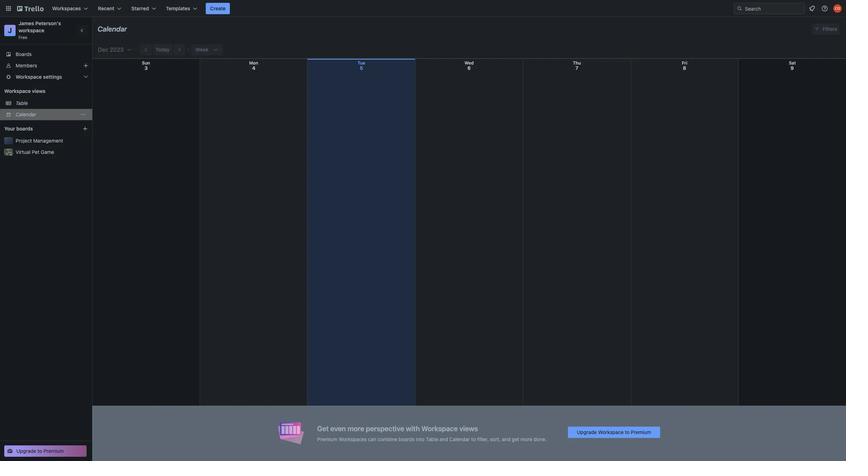 Task type: vqa. For each thing, say whether or not it's contained in the screenshot.
the middle Calendar
yes



Task type: describe. For each thing, give the bounding box(es) containing it.
upgrade for upgrade to premium
[[16, 448, 36, 454]]

table inside "link"
[[16, 100, 28, 106]]

6
[[468, 65, 471, 71]]

dec 2023
[[98, 46, 124, 53]]

peterson's
[[35, 20, 61, 26]]

workspace settings button
[[0, 71, 92, 83]]

0 notifications image
[[808, 4, 816, 13]]

project
[[16, 138, 32, 144]]

recent
[[98, 5, 114, 11]]

members
[[16, 62, 37, 68]]

even
[[330, 424, 346, 433]]

to inside get even more perspective with workspace views premium workspaces can combine boards into table and calendar to filter, sort, and get more done.
[[471, 436, 476, 442]]

sort,
[[490, 436, 501, 442]]

pet
[[32, 149, 39, 155]]

into
[[416, 436, 425, 442]]

starred
[[131, 5, 149, 11]]

Search field
[[742, 3, 805, 14]]

search image
[[737, 6, 742, 11]]

virtual pet game
[[16, 149, 54, 155]]

calendar link
[[16, 111, 77, 118]]

j link
[[4, 25, 16, 36]]

premium inside get even more perspective with workspace views premium workspaces can combine boards into table and calendar to filter, sort, and get more done.
[[317, 436, 337, 442]]

mon
[[249, 60, 258, 66]]

your boards
[[4, 126, 33, 132]]

3
[[144, 65, 148, 71]]

christina overa (christinaovera) image
[[833, 4, 842, 13]]

members link
[[0, 60, 92, 71]]

upgrade workspace to premium link
[[568, 427, 660, 438]]

project management link
[[16, 137, 88, 144]]

upgrade for upgrade workspace to premium
[[577, 429, 597, 435]]

create
[[210, 5, 226, 11]]

starred button
[[127, 3, 160, 14]]

get even more perspective with workspace views premium workspaces can combine boards into table and calendar to filter, sort, and get more done.
[[317, 424, 547, 442]]

with
[[406, 424, 420, 433]]

workspaces button
[[48, 3, 92, 14]]

calendar inside get even more perspective with workspace views premium workspaces can combine boards into table and calendar to filter, sort, and get more done.
[[449, 436, 470, 442]]

your boards with 2 items element
[[4, 125, 72, 133]]

upgrade to premium link
[[4, 446, 87, 457]]

filter,
[[477, 436, 489, 442]]

9
[[791, 65, 794, 71]]

0 vertical spatial boards
[[16, 126, 33, 132]]

1 vertical spatial more
[[521, 436, 532, 442]]

boards
[[16, 51, 32, 57]]

sat
[[789, 60, 796, 66]]

create button
[[206, 3, 230, 14]]

upgrade workspace to premium
[[577, 429, 651, 435]]

0 horizontal spatial views
[[32, 88, 45, 94]]

primary element
[[0, 0, 846, 17]]

2 and from the left
[[502, 436, 510, 442]]

dec 2023 button
[[95, 44, 132, 55]]

j
[[8, 26, 12, 34]]

tue
[[358, 60, 365, 66]]

wed
[[465, 60, 474, 66]]

to inside upgrade to premium link
[[38, 448, 42, 454]]

boards link
[[0, 49, 92, 60]]

premium inside upgrade workspace to premium link
[[631, 429, 651, 435]]

boards inside get even more perspective with workspace views premium workspaces can combine boards into table and calendar to filter, sort, and get more done.
[[399, 436, 415, 442]]

filters
[[823, 26, 837, 32]]



Task type: locate. For each thing, give the bounding box(es) containing it.
4
[[252, 65, 255, 71]]

more right even
[[348, 424, 364, 433]]

2 vertical spatial calendar
[[449, 436, 470, 442]]

week button
[[191, 44, 223, 55]]

1 horizontal spatial more
[[521, 436, 532, 442]]

to
[[625, 429, 630, 435], [471, 436, 476, 442], [38, 448, 42, 454]]

week
[[196, 46, 209, 53]]

your
[[4, 126, 15, 132]]

and right into
[[439, 436, 448, 442]]

templates button
[[162, 3, 202, 14]]

calendar
[[98, 25, 127, 33], [16, 111, 36, 117], [449, 436, 470, 442]]

table inside get even more perspective with workspace views premium workspaces can combine boards into table and calendar to filter, sort, and get more done.
[[426, 436, 438, 442]]

views inside get even more perspective with workspace views premium workspaces can combine boards into table and calendar to filter, sort, and get more done.
[[459, 424, 478, 433]]

get
[[317, 424, 329, 433]]

upgrade to premium
[[16, 448, 64, 454]]

premium inside upgrade to premium link
[[43, 448, 64, 454]]

table down workspace views
[[16, 100, 28, 106]]

workspace views
[[4, 88, 45, 94]]

7
[[575, 65, 578, 71]]

management
[[33, 138, 63, 144]]

workspace
[[18, 27, 44, 33]]

0 horizontal spatial premium
[[43, 448, 64, 454]]

8
[[683, 65, 686, 71]]

views
[[32, 88, 45, 94], [459, 424, 478, 433]]

premium
[[631, 429, 651, 435], [317, 436, 337, 442], [43, 448, 64, 454]]

1 horizontal spatial table
[[426, 436, 438, 442]]

0 vertical spatial to
[[625, 429, 630, 435]]

done.
[[534, 436, 547, 442]]

boards down the with
[[399, 436, 415, 442]]

free
[[18, 35, 27, 40]]

1 horizontal spatial boards
[[399, 436, 415, 442]]

workspace
[[16, 74, 42, 80], [4, 88, 31, 94], [421, 424, 458, 433], [598, 429, 624, 435]]

combine
[[378, 436, 397, 442]]

1 vertical spatial workspaces
[[339, 436, 367, 442]]

recent button
[[94, 3, 126, 14]]

0 horizontal spatial workspaces
[[52, 5, 81, 11]]

2 vertical spatial to
[[38, 448, 42, 454]]

views up filter,
[[459, 424, 478, 433]]

0 vertical spatial premium
[[631, 429, 651, 435]]

more right get at the bottom
[[521, 436, 532, 442]]

today button
[[153, 44, 172, 55]]

virtual
[[16, 149, 30, 155]]

calendar up the your boards
[[16, 111, 36, 117]]

1 horizontal spatial upgrade
[[577, 429, 597, 435]]

0 horizontal spatial to
[[38, 448, 42, 454]]

Calendar text field
[[98, 22, 127, 36]]

1 vertical spatial views
[[459, 424, 478, 433]]

filters button
[[812, 23, 839, 35]]

workspace inside get even more perspective with workspace views premium workspaces can combine boards into table and calendar to filter, sort, and get more done.
[[421, 424, 458, 433]]

1 horizontal spatial calendar
[[98, 25, 127, 33]]

table link
[[16, 100, 88, 107]]

can
[[368, 436, 376, 442]]

1 vertical spatial upgrade
[[16, 448, 36, 454]]

2023
[[110, 46, 124, 53]]

0 horizontal spatial upgrade
[[16, 448, 36, 454]]

to inside upgrade workspace to premium link
[[625, 429, 630, 435]]

thu
[[573, 60, 581, 66]]

2 vertical spatial premium
[[43, 448, 64, 454]]

calendar down recent dropdown button
[[98, 25, 127, 33]]

more
[[348, 424, 364, 433], [521, 436, 532, 442]]

project management
[[16, 138, 63, 144]]

0 vertical spatial table
[[16, 100, 28, 106]]

workspace actions menu image
[[80, 112, 86, 117]]

1 horizontal spatial premium
[[317, 436, 337, 442]]

templates
[[166, 5, 190, 11]]

workspaces up peterson's
[[52, 5, 81, 11]]

james peterson's workspace link
[[18, 20, 62, 33]]

0 horizontal spatial more
[[348, 424, 364, 433]]

game
[[41, 149, 54, 155]]

views down workspace settings
[[32, 88, 45, 94]]

1 horizontal spatial views
[[459, 424, 478, 433]]

workspace navigation collapse icon image
[[77, 26, 87, 35]]

1 horizontal spatial workspaces
[[339, 436, 367, 442]]

0 vertical spatial more
[[348, 424, 364, 433]]

0 horizontal spatial calendar
[[16, 111, 36, 117]]

workspace inside dropdown button
[[16, 74, 42, 80]]

workspaces
[[52, 5, 81, 11], [339, 436, 367, 442]]

workspaces down even
[[339, 436, 367, 442]]

workspaces inside get even more perspective with workspace views premium workspaces can combine boards into table and calendar to filter, sort, and get more done.
[[339, 436, 367, 442]]

workspace settings
[[16, 74, 62, 80]]

perspective
[[366, 424, 404, 433]]

2 horizontal spatial to
[[625, 429, 630, 435]]

virtual pet game link
[[16, 149, 88, 156]]

and left get at the bottom
[[502, 436, 510, 442]]

dec
[[98, 46, 108, 53]]

1 and from the left
[[439, 436, 448, 442]]

1 vertical spatial premium
[[317, 436, 337, 442]]

0 vertical spatial workspaces
[[52, 5, 81, 11]]

open information menu image
[[821, 5, 828, 12]]

today
[[156, 46, 170, 53]]

1 vertical spatial boards
[[399, 436, 415, 442]]

0 vertical spatial upgrade
[[577, 429, 597, 435]]

sun
[[142, 60, 150, 66]]

table right into
[[426, 436, 438, 442]]

1 horizontal spatial and
[[502, 436, 510, 442]]

0 horizontal spatial boards
[[16, 126, 33, 132]]

0 horizontal spatial and
[[439, 436, 448, 442]]

back to home image
[[17, 3, 44, 14]]

and
[[439, 436, 448, 442], [502, 436, 510, 442]]

0 vertical spatial calendar
[[98, 25, 127, 33]]

5
[[360, 65, 363, 71]]

james peterson's workspace free
[[18, 20, 62, 40]]

workspaces inside dropdown button
[[52, 5, 81, 11]]

1 vertical spatial to
[[471, 436, 476, 442]]

boards up project
[[16, 126, 33, 132]]

get
[[512, 436, 519, 442]]

fri
[[682, 60, 687, 66]]

0 vertical spatial views
[[32, 88, 45, 94]]

1 horizontal spatial to
[[471, 436, 476, 442]]

settings
[[43, 74, 62, 80]]

calendar left filter,
[[449, 436, 470, 442]]

boards
[[16, 126, 33, 132], [399, 436, 415, 442]]

1 vertical spatial calendar
[[16, 111, 36, 117]]

add board image
[[82, 126, 88, 132]]

2 horizontal spatial premium
[[631, 429, 651, 435]]

james
[[18, 20, 34, 26]]

table
[[16, 100, 28, 106], [426, 436, 438, 442]]

2 horizontal spatial calendar
[[449, 436, 470, 442]]

0 horizontal spatial table
[[16, 100, 28, 106]]

1 vertical spatial table
[[426, 436, 438, 442]]

upgrade
[[577, 429, 597, 435], [16, 448, 36, 454]]



